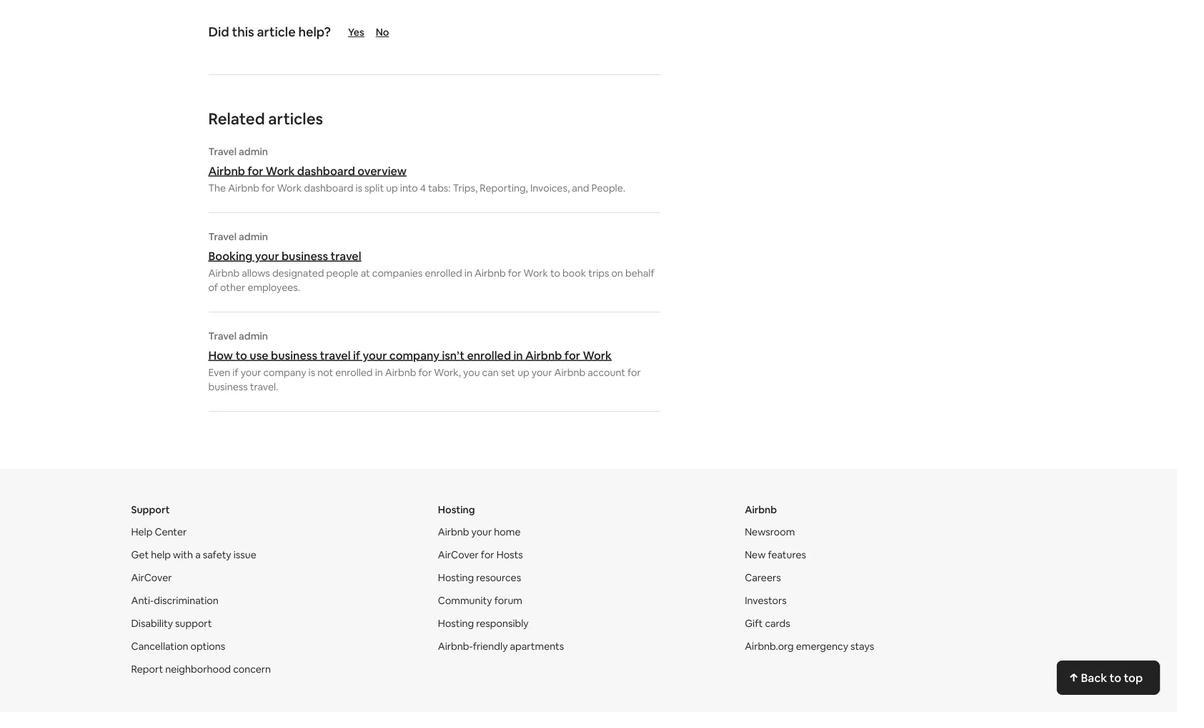 Task type: locate. For each thing, give the bounding box(es) containing it.
company
[[389, 348, 440, 363], [263, 366, 306, 379]]

hosting up airbnb-
[[438, 617, 474, 630]]

set
[[501, 366, 516, 379]]

company up work,
[[389, 348, 440, 363]]

disability support
[[131, 617, 212, 630]]

enrolled down the booking your business travel link
[[425, 267, 462, 280]]

0 vertical spatial up
[[386, 182, 398, 194]]

0 vertical spatial company
[[389, 348, 440, 363]]

work left book
[[524, 267, 548, 280]]

to left top
[[1110, 670, 1122, 685]]

resources
[[476, 571, 521, 584]]

travel
[[331, 248, 361, 263], [320, 348, 351, 363]]

3 admin from the top
[[239, 330, 268, 342]]

2 vertical spatial travel
[[208, 330, 237, 342]]

aircover up the anti-
[[131, 571, 172, 584]]

work down articles
[[277, 182, 302, 194]]

to left use
[[236, 348, 247, 363]]

in down the booking your business travel link
[[465, 267, 473, 280]]

invoices,
[[530, 182, 570, 194]]

hosts
[[497, 548, 523, 561]]

0 vertical spatial aircover
[[438, 548, 479, 561]]

is left not
[[309, 366, 315, 379]]

1 admin from the top
[[239, 145, 268, 158]]

enrolled right not
[[335, 366, 373, 379]]

work up the account
[[583, 348, 612, 363]]

0 vertical spatial admin
[[239, 145, 268, 158]]

2 vertical spatial admin
[[239, 330, 268, 342]]

3 hosting from the top
[[438, 617, 474, 630]]

report neighborhood concern
[[131, 663, 271, 676]]

travel down related
[[208, 145, 237, 158]]

reporting,
[[480, 182, 528, 194]]

back to top
[[1081, 670, 1143, 685]]

did
[[208, 24, 229, 40]]

1 vertical spatial company
[[263, 366, 306, 379]]

travel inside travel admin airbnb for work dashboard overview the airbnb for work dashboard is split up into 4 tabs: trips, reporting, invoices, and people.
[[208, 145, 237, 158]]

dashboard left split on the left top
[[304, 182, 354, 194]]

new
[[745, 548, 766, 561]]

travel inside 'travel admin how to use business travel if your company isn't enrolled in airbnb for work even if your company is not enrolled in airbnb for work, you can set up your airbnb account for business travel.'
[[208, 330, 237, 342]]

in right not
[[375, 366, 383, 379]]

admin inside travel admin booking your business travel airbnb allows designated people at companies enrolled in airbnb for work to book trips on behalf of other employees.
[[239, 230, 268, 243]]

safety
[[203, 548, 231, 561]]

travel inside travel admin booking your business travel airbnb allows designated people at companies enrolled in airbnb for work to book trips on behalf of other employees.
[[331, 248, 361, 263]]

0 vertical spatial travel
[[208, 145, 237, 158]]

1 travel from the top
[[208, 145, 237, 158]]

1 horizontal spatial up
[[518, 366, 530, 379]]

2 vertical spatial to
[[1110, 670, 1122, 685]]

is
[[356, 182, 363, 194], [309, 366, 315, 379]]

and
[[572, 182, 590, 194]]

people
[[326, 267, 359, 280]]

airbnb-friendly apartments link
[[438, 640, 564, 653]]

0 vertical spatial dashboard
[[297, 163, 355, 178]]

admin up "booking"
[[239, 230, 268, 243]]

report neighborhood concern link
[[131, 663, 271, 676]]

gift
[[745, 617, 763, 630]]

0 vertical spatial business
[[282, 248, 328, 263]]

1 horizontal spatial company
[[389, 348, 440, 363]]

with
[[173, 548, 193, 561]]

in inside travel admin booking your business travel airbnb allows designated people at companies enrolled in airbnb for work to book trips on behalf of other employees.
[[465, 267, 473, 280]]

admin down related articles
[[239, 145, 268, 158]]

hosting for hosting responsibly
[[438, 617, 474, 630]]

2 admin from the top
[[239, 230, 268, 243]]

admin up use
[[239, 330, 268, 342]]

admin inside travel admin airbnb for work dashboard overview the airbnb for work dashboard is split up into 4 tabs: trips, reporting, invoices, and people.
[[239, 145, 268, 158]]

support
[[131, 503, 170, 516]]

1 horizontal spatial in
[[465, 267, 473, 280]]

0 horizontal spatial up
[[386, 182, 398, 194]]

1 horizontal spatial enrolled
[[425, 267, 462, 280]]

0 vertical spatial to
[[551, 267, 561, 280]]

hosting for hosting
[[438, 503, 475, 516]]

0 vertical spatial hosting
[[438, 503, 475, 516]]

1 vertical spatial business
[[271, 348, 318, 363]]

admin for for
[[239, 145, 268, 158]]

you
[[463, 366, 480, 379]]

get
[[131, 548, 149, 561]]

2 vertical spatial enrolled
[[335, 366, 373, 379]]

2 travel from the top
[[208, 230, 237, 243]]

work inside travel admin booking your business travel airbnb allows designated people at companies enrolled in airbnb for work to book trips on behalf of other employees.
[[524, 267, 548, 280]]

1 horizontal spatial if
[[353, 348, 360, 363]]

help
[[131, 526, 153, 538]]

your
[[255, 248, 279, 263], [363, 348, 387, 363], [241, 366, 261, 379], [532, 366, 552, 379], [472, 526, 492, 538]]

to left book
[[551, 267, 561, 280]]

behalf
[[626, 267, 655, 280]]

hosting resources
[[438, 571, 521, 584]]

1 horizontal spatial aircover
[[438, 548, 479, 561]]

book
[[563, 267, 586, 280]]

business right use
[[271, 348, 318, 363]]

options
[[191, 640, 225, 653]]

designated
[[272, 267, 324, 280]]

community forum
[[438, 594, 523, 607]]

1 horizontal spatial is
[[356, 182, 363, 194]]

1 vertical spatial in
[[514, 348, 523, 363]]

travel up people
[[331, 248, 361, 263]]

0 vertical spatial in
[[465, 267, 473, 280]]

business up the designated
[[282, 248, 328, 263]]

in up set
[[514, 348, 523, 363]]

business down even
[[208, 380, 248, 393]]

0 horizontal spatial in
[[375, 366, 383, 379]]

new features link
[[745, 548, 806, 561]]

admin for your
[[239, 230, 268, 243]]

enrolled up can
[[467, 348, 511, 363]]

airbnb your home link
[[438, 526, 521, 538]]

yes button
[[348, 26, 364, 39]]

work,
[[434, 366, 461, 379]]

up inside 'travel admin how to use business travel if your company isn't enrolled in airbnb for work even if your company is not enrolled in airbnb for work, you can set up your airbnb account for business travel.'
[[518, 366, 530, 379]]

travel for airbnb
[[208, 145, 237, 158]]

travel up how
[[208, 330, 237, 342]]

articles
[[268, 108, 323, 129]]

1 vertical spatial admin
[[239, 230, 268, 243]]

your inside travel admin booking your business travel airbnb allows designated people at companies enrolled in airbnb for work to book trips on behalf of other employees.
[[255, 248, 279, 263]]

stays
[[851, 640, 875, 653]]

1 horizontal spatial to
[[551, 267, 561, 280]]

a
[[195, 548, 201, 561]]

to inside 'travel admin how to use business travel if your company isn't enrolled in airbnb for work even if your company is not enrolled in airbnb for work, you can set up your airbnb account for business travel.'
[[236, 348, 247, 363]]

aircover for aircover for hosts
[[438, 548, 479, 561]]

hosting up community
[[438, 571, 474, 584]]

work
[[266, 163, 295, 178], [277, 182, 302, 194], [524, 267, 548, 280], [583, 348, 612, 363]]

if
[[353, 348, 360, 363], [233, 366, 239, 379]]

admin inside 'travel admin how to use business travel if your company isn't enrolled in airbnb for work even if your company is not enrolled in airbnb for work, you can set up your airbnb account for business travel.'
[[239, 330, 268, 342]]

2 hosting from the top
[[438, 571, 474, 584]]

0 vertical spatial enrolled
[[425, 267, 462, 280]]

enrolled inside travel admin booking your business travel airbnb allows designated people at companies enrolled in airbnb for work to book trips on behalf of other employees.
[[425, 267, 462, 280]]

dashboard left the overview
[[297, 163, 355, 178]]

travel up not
[[320, 348, 351, 363]]

careers
[[745, 571, 781, 584]]

people.
[[592, 182, 626, 194]]

work inside 'travel admin how to use business travel if your company isn't enrolled in airbnb for work even if your company is not enrolled in airbnb for work, you can set up your airbnb account for business travel.'
[[583, 348, 612, 363]]

new features
[[745, 548, 806, 561]]

admin
[[239, 145, 268, 158], [239, 230, 268, 243], [239, 330, 268, 342]]

hosting up airbnb your home link
[[438, 503, 475, 516]]

1 vertical spatial aircover
[[131, 571, 172, 584]]

1 vertical spatial is
[[309, 366, 315, 379]]

support
[[175, 617, 212, 630]]

features
[[768, 548, 806, 561]]

employees.
[[248, 281, 300, 294]]

anti-discrimination
[[131, 594, 219, 607]]

gift cards link
[[745, 617, 791, 630]]

work down related articles
[[266, 163, 295, 178]]

travel up "booking"
[[208, 230, 237, 243]]

up left into
[[386, 182, 398, 194]]

0 horizontal spatial is
[[309, 366, 315, 379]]

0 horizontal spatial aircover
[[131, 571, 172, 584]]

how to use business travel if your company isn't enrolled in airbnb for work link
[[208, 348, 660, 363]]

up right set
[[518, 366, 530, 379]]

can
[[482, 366, 499, 379]]

0 vertical spatial is
[[356, 182, 363, 194]]

1 vertical spatial hosting
[[438, 571, 474, 584]]

travel
[[208, 145, 237, 158], [208, 230, 237, 243], [208, 330, 237, 342]]

2 vertical spatial hosting
[[438, 617, 474, 630]]

1 vertical spatial if
[[233, 366, 239, 379]]

2 vertical spatial in
[[375, 366, 383, 379]]

no
[[376, 26, 389, 39]]

1 hosting from the top
[[438, 503, 475, 516]]

other
[[220, 281, 245, 294]]

even
[[208, 366, 230, 379]]

aircover for hosts link
[[438, 548, 523, 561]]

0 vertical spatial travel
[[331, 248, 361, 263]]

is left split on the left top
[[356, 182, 363, 194]]

1 vertical spatial travel
[[208, 230, 237, 243]]

2 horizontal spatial to
[[1110, 670, 1122, 685]]

use
[[250, 348, 269, 363]]

travel inside travel admin booking your business travel airbnb allows designated people at companies enrolled in airbnb for work to book trips on behalf of other employees.
[[208, 230, 237, 243]]

1 vertical spatial up
[[518, 366, 530, 379]]

company up travel.
[[263, 366, 306, 379]]

apartments
[[510, 640, 564, 653]]

1 vertical spatial travel
[[320, 348, 351, 363]]

0 horizontal spatial to
[[236, 348, 247, 363]]

get help with a safety issue link
[[131, 548, 256, 561]]

aircover down airbnb your home
[[438, 548, 479, 561]]

responsibly
[[476, 617, 529, 630]]

report
[[131, 663, 163, 676]]

1 vertical spatial enrolled
[[467, 348, 511, 363]]

1 vertical spatial to
[[236, 348, 247, 363]]

travel admin how to use business travel if your company isn't enrolled in airbnb for work even if your company is not enrolled in airbnb for work, you can set up your airbnb account for business travel.
[[208, 330, 641, 393]]

3 travel from the top
[[208, 330, 237, 342]]

hosting
[[438, 503, 475, 516], [438, 571, 474, 584], [438, 617, 474, 630]]



Task type: describe. For each thing, give the bounding box(es) containing it.
airbnb for work dashboard overview link
[[208, 163, 660, 178]]

aircover for hosts
[[438, 548, 523, 561]]

travel for booking
[[208, 230, 237, 243]]

0 horizontal spatial if
[[233, 366, 239, 379]]

hosting responsibly
[[438, 617, 529, 630]]

forum
[[495, 594, 523, 607]]

companies
[[372, 267, 423, 280]]

investors link
[[745, 594, 787, 607]]

for inside travel admin booking your business travel airbnb allows designated people at companies enrolled in airbnb for work to book trips on behalf of other employees.
[[508, 267, 522, 280]]

the
[[208, 182, 226, 194]]

admin for to
[[239, 330, 268, 342]]

newsroom
[[745, 526, 795, 538]]

airbnb.org emergency stays link
[[745, 640, 875, 653]]

center
[[155, 526, 187, 538]]

neighborhood
[[165, 663, 231, 676]]

2 horizontal spatial enrolled
[[467, 348, 511, 363]]

no button
[[376, 26, 417, 39]]

cards
[[765, 617, 791, 630]]

article
[[257, 24, 296, 40]]

business inside travel admin booking your business travel airbnb allows designated people at companies enrolled in airbnb for work to book trips on behalf of other employees.
[[282, 248, 328, 263]]

to inside travel admin booking your business travel airbnb allows designated people at companies enrolled in airbnb for work to book trips on behalf of other employees.
[[551, 267, 561, 280]]

airbnb-friendly apartments
[[438, 640, 564, 653]]

how
[[208, 348, 233, 363]]

not
[[318, 366, 333, 379]]

airbnb.org emergency stays
[[745, 640, 875, 653]]

account
[[588, 366, 626, 379]]

concern
[[233, 663, 271, 676]]

at
[[361, 267, 370, 280]]

up inside travel admin airbnb for work dashboard overview the airbnb for work dashboard is split up into 4 tabs: trips, reporting, invoices, and people.
[[386, 182, 398, 194]]

help center link
[[131, 526, 187, 538]]

disability support link
[[131, 617, 212, 630]]

2 horizontal spatial in
[[514, 348, 523, 363]]

hosting responsibly link
[[438, 617, 529, 630]]

trips,
[[453, 182, 478, 194]]

tabs:
[[428, 182, 451, 194]]

airbnb for work dashboard overview element
[[208, 145, 660, 195]]

1 vertical spatial dashboard
[[304, 182, 354, 194]]

airbnb your home
[[438, 526, 521, 538]]

overview
[[358, 163, 407, 178]]

friendly
[[473, 640, 508, 653]]

related articles
[[208, 108, 323, 129]]

to inside button
[[1110, 670, 1122, 685]]

back to top button
[[1057, 661, 1160, 695]]

investors
[[745, 594, 787, 607]]

careers link
[[745, 571, 781, 584]]

cancellation
[[131, 640, 188, 653]]

allows
[[242, 267, 270, 280]]

anti-discrimination link
[[131, 594, 219, 607]]

2 vertical spatial business
[[208, 380, 248, 393]]

aircover link
[[131, 571, 172, 584]]

gift cards
[[745, 617, 791, 630]]

help center
[[131, 526, 187, 538]]

issue
[[234, 548, 256, 561]]

did this article help?
[[208, 24, 331, 40]]

airbnb-
[[438, 640, 473, 653]]

0 horizontal spatial company
[[263, 366, 306, 379]]

is inside travel admin airbnb for work dashboard overview the airbnb for work dashboard is split up into 4 tabs: trips, reporting, invoices, and people.
[[356, 182, 363, 194]]

booking your business travel link
[[208, 248, 660, 263]]

into
[[400, 182, 418, 194]]

0 horizontal spatial enrolled
[[335, 366, 373, 379]]

travel inside 'travel admin how to use business travel if your company isn't enrolled in airbnb for work even if your company is not enrolled in airbnb for work, you can set up your airbnb account for business travel.'
[[320, 348, 351, 363]]

0 vertical spatial if
[[353, 348, 360, 363]]

community forum link
[[438, 594, 523, 607]]

top
[[1124, 670, 1143, 685]]

on
[[612, 267, 623, 280]]

get help with a safety issue
[[131, 548, 256, 561]]

travel admin booking your business travel airbnb allows designated people at companies enrolled in airbnb for work to book trips on behalf of other employees.
[[208, 230, 655, 294]]

help
[[151, 548, 171, 561]]

4
[[420, 182, 426, 194]]

anti-
[[131, 594, 154, 607]]

discrimination
[[154, 594, 219, 607]]

hosting resources link
[[438, 571, 521, 584]]

travel for how
[[208, 330, 237, 342]]

how to use business travel if your company isn't enrolled in airbnb for work element
[[208, 330, 660, 394]]

hosting for hosting resources
[[438, 571, 474, 584]]

aircover for aircover 'link'
[[131, 571, 172, 584]]

emergency
[[796, 640, 849, 653]]

related
[[208, 108, 265, 129]]

is inside 'travel admin how to use business travel if your company isn't enrolled in airbnb for work even if your company is not enrolled in airbnb for work, you can set up your airbnb account for business travel.'
[[309, 366, 315, 379]]

of
[[208, 281, 218, 294]]

cancellation options link
[[131, 640, 225, 653]]

split
[[365, 182, 384, 194]]

back
[[1081, 670, 1108, 685]]

yes
[[348, 26, 364, 39]]

newsroom link
[[745, 526, 795, 538]]

booking your business travel element
[[208, 230, 660, 295]]

community
[[438, 594, 492, 607]]

travel.
[[250, 380, 278, 393]]

this
[[232, 24, 254, 40]]



Task type: vqa. For each thing, say whether or not it's contained in the screenshot.
enjoy the joshua tree desert like you've never before. image
no



